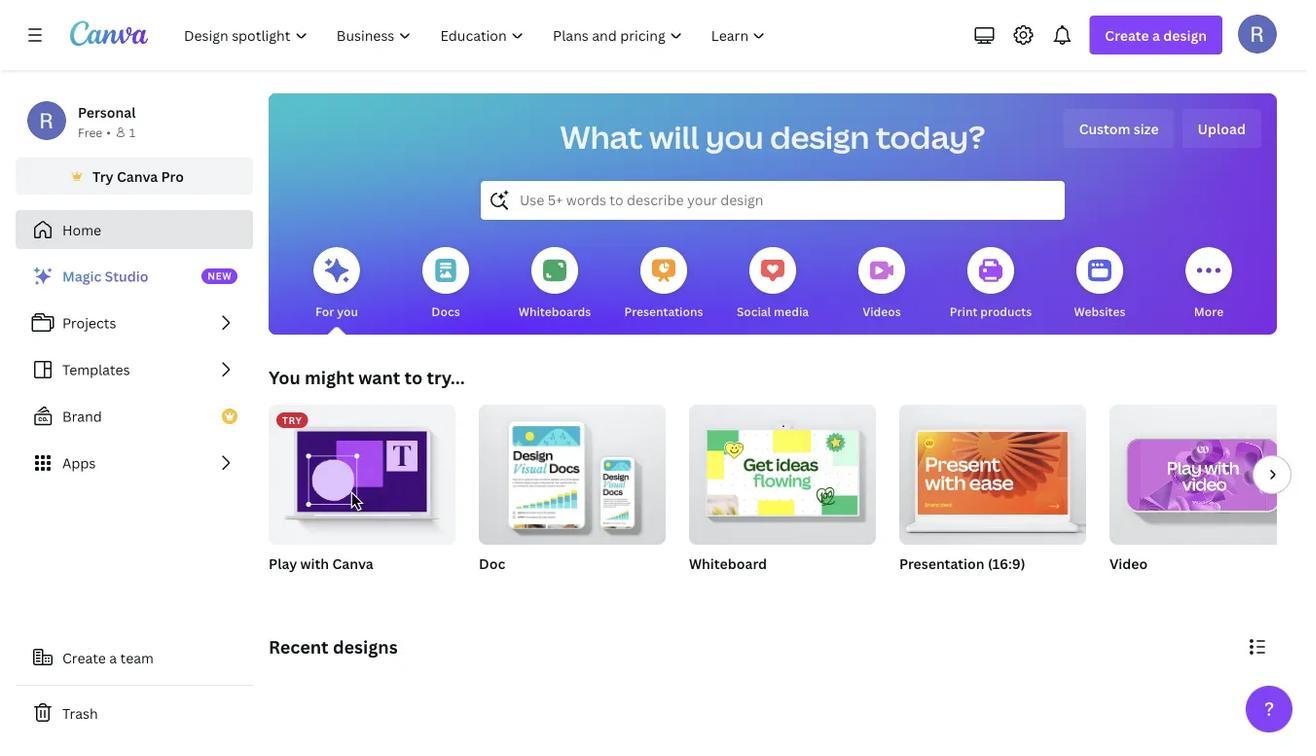 Task type: describe. For each thing, give the bounding box(es) containing it.
brand
[[62, 408, 102, 426]]

home link
[[16, 210, 253, 249]]

size
[[1134, 119, 1159, 138]]

group for whiteboard
[[689, 397, 876, 545]]

today?
[[876, 116, 986, 158]]

you might want to try...
[[269, 366, 465, 390]]

Search search field
[[520, 182, 1026, 219]]

create for create a design
[[1106, 26, 1150, 44]]

top level navigation element
[[171, 16, 782, 55]]

custom size
[[1080, 119, 1159, 138]]

what will you design today?
[[561, 116, 986, 158]]

recent designs
[[269, 635, 398, 659]]

docs
[[432, 303, 460, 319]]

create for create a team
[[62, 649, 106, 668]]

for you button
[[314, 234, 360, 335]]

whiteboard group
[[689, 397, 876, 598]]

docs button
[[423, 234, 469, 335]]

canva inside button
[[117, 167, 158, 186]]

websites button
[[1075, 234, 1126, 335]]

projects link
[[16, 304, 253, 343]]

canva inside group
[[333, 555, 374, 573]]

apps link
[[16, 444, 253, 483]]

custom size button
[[1064, 109, 1175, 148]]

create a design button
[[1090, 16, 1223, 55]]

1
[[129, 124, 136, 140]]

will
[[650, 116, 700, 158]]

play with canva
[[269, 555, 374, 573]]

presentations button
[[625, 234, 704, 335]]

try...
[[427, 366, 465, 390]]

print products button
[[950, 234, 1032, 335]]

what
[[561, 116, 643, 158]]

create a team button
[[16, 639, 253, 678]]

create a design
[[1106, 26, 1208, 44]]

personal
[[78, 103, 136, 121]]

presentation (16:9) group
[[900, 397, 1087, 598]]

group for video
[[1110, 397, 1297, 545]]

home
[[62, 221, 101, 239]]

play with canva group
[[269, 405, 456, 575]]

presentation (16:9)
[[900, 555, 1026, 573]]

play
[[269, 555, 297, 573]]

doc
[[479, 555, 506, 573]]

social media button
[[737, 234, 809, 335]]

list containing magic studio
[[16, 257, 253, 483]]

videos
[[863, 303, 902, 319]]

try for try canva pro
[[93, 167, 114, 186]]

a for design
[[1153, 26, 1161, 44]]

more button
[[1186, 234, 1233, 335]]

for
[[316, 303, 334, 319]]

apps
[[62, 454, 96, 473]]

video group
[[1110, 397, 1297, 598]]

trash
[[62, 705, 98, 723]]

upload button
[[1183, 109, 1262, 148]]



Task type: locate. For each thing, give the bounding box(es) containing it.
doc group
[[479, 397, 666, 598]]

recent
[[269, 635, 329, 659]]

0 vertical spatial create
[[1106, 26, 1150, 44]]

social
[[737, 303, 771, 319]]

0 vertical spatial design
[[1164, 26, 1208, 44]]

new
[[208, 270, 232, 283]]

free •
[[78, 124, 111, 140]]

to
[[405, 366, 423, 390]]

custom
[[1080, 119, 1131, 138]]

for you
[[316, 303, 358, 319]]

create left team
[[62, 649, 106, 668]]

ruby anderson image
[[1239, 14, 1278, 53]]

team
[[120, 649, 154, 668]]

try inside button
[[93, 167, 114, 186]]

templates link
[[16, 351, 253, 390]]

0 horizontal spatial canva
[[117, 167, 158, 186]]

3 group from the left
[[900, 397, 1087, 545]]

whiteboards
[[519, 303, 591, 319]]

try canva pro button
[[16, 158, 253, 195]]

0 vertical spatial you
[[706, 116, 764, 158]]

0 horizontal spatial try
[[93, 167, 114, 186]]

might
[[305, 366, 354, 390]]

try down • at left top
[[93, 167, 114, 186]]

create
[[1106, 26, 1150, 44], [62, 649, 106, 668]]

try canva pro
[[93, 167, 184, 186]]

•
[[106, 124, 111, 140]]

try for try
[[282, 414, 302, 427]]

create inside 'button'
[[62, 649, 106, 668]]

0 vertical spatial canva
[[117, 167, 158, 186]]

create inside dropdown button
[[1106, 26, 1150, 44]]

1 vertical spatial you
[[337, 303, 358, 319]]

design up search search box
[[770, 116, 870, 158]]

video
[[1110, 555, 1148, 573]]

you inside button
[[337, 303, 358, 319]]

group
[[479, 397, 666, 545], [689, 397, 876, 545], [900, 397, 1087, 545], [1110, 397, 1297, 545]]

try inside play with canva group
[[282, 414, 302, 427]]

1 horizontal spatial try
[[282, 414, 302, 427]]

pro
[[161, 167, 184, 186]]

you
[[269, 366, 301, 390]]

social media
[[737, 303, 809, 319]]

list
[[16, 257, 253, 483]]

1 horizontal spatial design
[[1164, 26, 1208, 44]]

0 vertical spatial a
[[1153, 26, 1161, 44]]

0 vertical spatial try
[[93, 167, 114, 186]]

presentation
[[900, 555, 985, 573]]

a inside dropdown button
[[1153, 26, 1161, 44]]

templates
[[62, 361, 130, 379]]

4 group from the left
[[1110, 397, 1297, 545]]

upload
[[1198, 119, 1246, 138]]

you
[[706, 116, 764, 158], [337, 303, 358, 319]]

media
[[774, 303, 809, 319]]

1 vertical spatial a
[[109, 649, 117, 668]]

try down you
[[282, 414, 302, 427]]

1 vertical spatial canva
[[333, 555, 374, 573]]

a inside 'button'
[[109, 649, 117, 668]]

trash link
[[16, 694, 253, 733]]

0 horizontal spatial create
[[62, 649, 106, 668]]

websites
[[1075, 303, 1126, 319]]

print products
[[950, 303, 1032, 319]]

create a team
[[62, 649, 154, 668]]

a for team
[[109, 649, 117, 668]]

free
[[78, 124, 102, 140]]

canva left 'pro'
[[117, 167, 158, 186]]

1 vertical spatial create
[[62, 649, 106, 668]]

a
[[1153, 26, 1161, 44], [109, 649, 117, 668]]

whiteboard
[[689, 555, 767, 573]]

design left ruby anderson icon
[[1164, 26, 1208, 44]]

try
[[93, 167, 114, 186], [282, 414, 302, 427]]

0 horizontal spatial you
[[337, 303, 358, 319]]

products
[[981, 303, 1032, 319]]

with
[[300, 555, 329, 573]]

more
[[1195, 303, 1224, 319]]

a up size
[[1153, 26, 1161, 44]]

canva
[[117, 167, 158, 186], [333, 555, 374, 573]]

None search field
[[481, 181, 1065, 220]]

1 horizontal spatial you
[[706, 116, 764, 158]]

1 group from the left
[[479, 397, 666, 545]]

0 horizontal spatial a
[[109, 649, 117, 668]]

magic
[[62, 267, 102, 286]]

1 horizontal spatial create
[[1106, 26, 1150, 44]]

group for presentation (16:9)
[[900, 397, 1087, 545]]

2 group from the left
[[689, 397, 876, 545]]

(16:9)
[[988, 555, 1026, 573]]

you right will in the top of the page
[[706, 116, 764, 158]]

1 horizontal spatial canva
[[333, 555, 374, 573]]

studio
[[105, 267, 148, 286]]

projects
[[62, 314, 116, 333]]

canva right with
[[333, 555, 374, 573]]

1 horizontal spatial a
[[1153, 26, 1161, 44]]

want
[[359, 366, 400, 390]]

presentations
[[625, 303, 704, 319]]

create up "custom size" dropdown button in the top right of the page
[[1106, 26, 1150, 44]]

design inside dropdown button
[[1164, 26, 1208, 44]]

magic studio
[[62, 267, 148, 286]]

videos button
[[859, 234, 906, 335]]

1 vertical spatial try
[[282, 414, 302, 427]]

a left team
[[109, 649, 117, 668]]

print
[[950, 303, 978, 319]]

1 vertical spatial design
[[770, 116, 870, 158]]

whiteboards button
[[519, 234, 591, 335]]

design
[[1164, 26, 1208, 44], [770, 116, 870, 158]]

0 horizontal spatial design
[[770, 116, 870, 158]]

you right for
[[337, 303, 358, 319]]

brand link
[[16, 397, 253, 436]]

designs
[[333, 635, 398, 659]]



Task type: vqa. For each thing, say whether or not it's contained in the screenshot.
Kit
no



